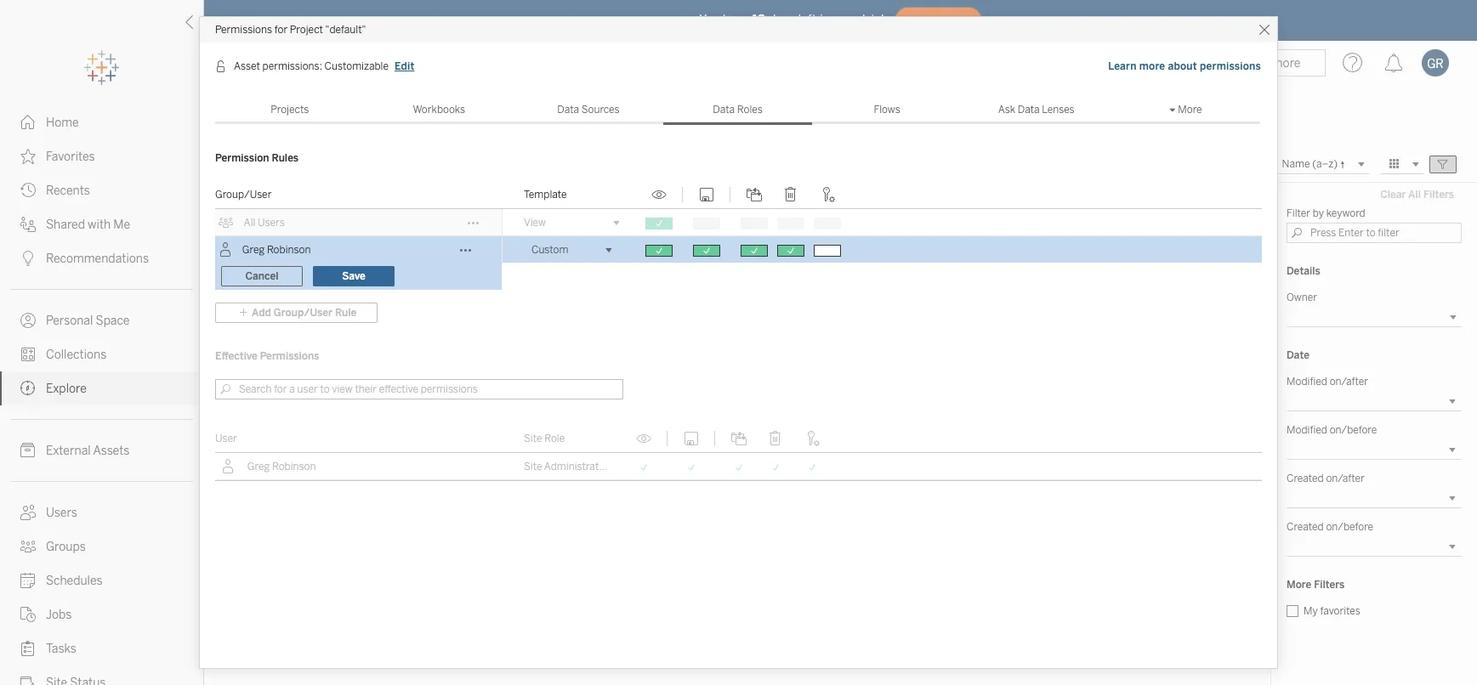 Task type: vqa. For each thing, say whether or not it's contained in the screenshot.
by text only_f5he34f image associated with Personal Space
yes



Task type: locate. For each thing, give the bounding box(es) containing it.
4 by text only_f5he34f image from the top
[[20, 313, 36, 328]]

1 vertical spatial robinson
[[272, 461, 316, 473]]

0 horizontal spatial data
[[557, 104, 579, 116]]

1 vertical spatial all
[[244, 217, 255, 229]]

on/before down created on/after
[[1326, 521, 1373, 533]]

1 vertical spatial grid
[[215, 425, 1262, 480]]

1 vertical spatial overwrite image
[[681, 431, 702, 446]]

greg down tableau.
[[247, 461, 270, 473]]

3 by text only_f5he34f image from the top
[[20, 217, 36, 232]]

by inside the default project that was automatically created by tableau.
[[235, 408, 246, 420]]

tasks
[[46, 642, 76, 657]]

0 horizontal spatial more
[[1178, 104, 1202, 116]]

by text only_f5he34f image left external
[[20, 443, 36, 458]]

1 project from the left
[[289, 393, 322, 405]]

external
[[46, 444, 91, 458]]

1 vertical spatial filters
[[1314, 579, 1345, 591]]

site role
[[524, 433, 565, 445]]

1 automatically from the left
[[366, 393, 430, 405]]

modified up created on/after
[[1287, 424, 1327, 436]]

project up samples.
[[527, 393, 560, 405]]

me
[[113, 218, 130, 232]]

on/after up 'modified on/before' on the right bottom
[[1330, 376, 1368, 388]]

by text only_f5he34f image inside home link
[[20, 115, 36, 130]]

0 vertical spatial greg robinson
[[242, 244, 311, 256]]

robinson down all users
[[267, 244, 311, 256]]

row group containing all users
[[215, 209, 1262, 381]]

0 vertical spatial grid
[[215, 181, 1262, 409]]

row
[[215, 209, 1262, 237], [215, 236, 1262, 381], [215, 453, 1262, 480]]

by text only_f5he34f image up 'groups' link
[[20, 505, 36, 520]]

0 vertical spatial all
[[1408, 189, 1421, 201]]

greg robinson down all users
[[242, 244, 311, 256]]

2 by text only_f5he34f image from the top
[[20, 251, 36, 266]]

effective permissions
[[215, 350, 319, 362]]

in
[[820, 12, 830, 27]]

1 horizontal spatial data
[[713, 104, 735, 116]]

1 horizontal spatial project
[[527, 393, 560, 405]]

new button
[[225, 154, 293, 174]]

permissions up asset
[[215, 24, 272, 36]]

permissions for project "default"
[[215, 24, 366, 36]]

automatically right includes
[[604, 393, 667, 405]]

data right the ask
[[1018, 104, 1040, 116]]

filters
[[1423, 189, 1454, 201], [1314, 579, 1345, 591]]

on/before down the modified on/after
[[1330, 424, 1377, 436]]

lenses
[[1042, 104, 1075, 116]]

automatically right was
[[366, 393, 430, 405]]

default image
[[225, 198, 480, 356]]

grid
[[215, 181, 1262, 409], [215, 425, 1262, 480]]

users up the groups
[[46, 506, 77, 520]]

1 vertical spatial view image
[[634, 431, 654, 446]]

more up my at right
[[1287, 579, 1312, 591]]

1 vertical spatial on/before
[[1326, 521, 1373, 533]]

1 vertical spatial default
[[255, 393, 287, 405]]

more right ▾
[[1178, 104, 1202, 116]]

0 vertical spatial filters
[[1423, 189, 1454, 201]]

0 vertical spatial move image
[[744, 187, 764, 202]]

days
[[769, 12, 795, 27]]

2 horizontal spatial data
[[1018, 104, 1040, 116]]

0 vertical spatial overwrite image
[[696, 187, 717, 202]]

1 vertical spatial move image
[[729, 431, 749, 446]]

1 vertical spatial users
[[46, 506, 77, 520]]

by text only_f5he34f image inside jobs link
[[20, 607, 36, 622]]

all inside clear all filters button
[[1408, 189, 1421, 201]]

modified for modified on/after
[[1287, 376, 1327, 388]]

roles
[[737, 104, 763, 116]]

favorites
[[46, 150, 95, 164]]

by text only_f5he34f image left tasks
[[20, 641, 36, 657]]

1 horizontal spatial by
[[1313, 207, 1324, 219]]

data for data sources
[[557, 104, 579, 116]]

by down the
[[235, 408, 246, 420]]

all right group permission rule image
[[244, 217, 255, 229]]

by text only_f5he34f image inside tasks link
[[20, 641, 36, 657]]

project left that
[[289, 393, 322, 405]]

by text only_f5he34f image inside personal space link
[[20, 313, 36, 328]]

overwrite image for template
[[696, 187, 717, 202]]

7 by text only_f5he34f image from the top
[[20, 539, 36, 554]]

user permission rule image down user
[[220, 459, 235, 475]]

by text only_f5he34f image inside recents link
[[20, 183, 36, 198]]

1 horizontal spatial all
[[1408, 189, 1421, 201]]

0 vertical spatial default
[[235, 369, 274, 384]]

modified down date
[[1287, 376, 1327, 388]]

2 project from the left
[[527, 393, 560, 405]]

set permissions image
[[817, 187, 838, 202], [802, 431, 822, 446]]

0 vertical spatial more
[[1178, 104, 1202, 116]]

users link
[[0, 496, 203, 530]]

1 created from the top
[[1287, 473, 1324, 485]]

6 by text only_f5he34f image from the top
[[20, 641, 36, 657]]

on/before
[[1330, 424, 1377, 436], [1326, 521, 1373, 533]]

created down created on/after
[[1287, 521, 1324, 533]]

data left roles at top
[[713, 104, 735, 116]]

site down site role
[[524, 461, 542, 473]]

0 horizontal spatial by
[[235, 408, 246, 420]]

jobs
[[46, 608, 72, 622]]

5 by text only_f5he34f image from the top
[[20, 347, 36, 362]]

0 horizontal spatial project
[[289, 393, 322, 405]]

2 site from the top
[[524, 461, 542, 473]]

edit link
[[394, 58, 415, 75]]

home link
[[0, 105, 203, 139]]

by text only_f5he34f image
[[20, 183, 36, 198], [20, 251, 36, 266], [20, 443, 36, 458], [20, 505, 36, 520], [20, 607, 36, 622], [20, 641, 36, 657]]

by text only_f5he34f image left recommendations
[[20, 251, 36, 266]]

role
[[544, 433, 565, 445]]

users down group/user at the top of page
[[258, 217, 285, 229]]

0 vertical spatial created
[[1287, 473, 1324, 485]]

was
[[346, 393, 364, 405]]

1 horizontal spatial filters
[[1423, 189, 1454, 201]]

0 vertical spatial view image
[[649, 187, 669, 202]]

2 grid from the top
[[215, 425, 1262, 480]]

more inside permissions tab list
[[1178, 104, 1202, 116]]

3 row from the top
[[215, 453, 1262, 480]]

clear all filters button
[[1373, 185, 1462, 205]]

robinson down tableau.
[[272, 461, 316, 473]]

1 horizontal spatial more
[[1287, 579, 1312, 591]]

1 vertical spatial delete image
[[765, 431, 786, 446]]

greg robinson inside row group
[[242, 244, 311, 256]]

learn more about permissions
[[1108, 60, 1261, 72]]

1 row from the top
[[215, 209, 1262, 237]]

greg up cancel
[[242, 244, 265, 256]]

by text only_f5he34f image inside 'external assets' link
[[20, 443, 36, 458]]

my favorites
[[1304, 605, 1360, 617]]

permissions:
[[262, 60, 322, 72]]

created for created on/after
[[1287, 473, 1324, 485]]

learn
[[1108, 60, 1137, 72]]

1 vertical spatial created
[[1287, 521, 1324, 533]]

administrator
[[544, 461, 609, 473]]

0 vertical spatial greg
[[242, 244, 265, 256]]

move image
[[744, 187, 764, 202], [729, 431, 749, 446]]

1 grid from the top
[[215, 181, 1262, 409]]

0 horizontal spatial all
[[244, 217, 255, 229]]

on/after
[[1330, 376, 1368, 388], [1326, 473, 1365, 485]]

customizable
[[325, 60, 389, 72]]

0 vertical spatial site
[[524, 433, 542, 445]]

0 vertical spatial users
[[258, 217, 285, 229]]

1 horizontal spatial automatically
[[604, 393, 667, 405]]

explore up permission rules
[[225, 105, 294, 130]]

set permissions image for template
[[817, 187, 838, 202]]

1 vertical spatial set permissions image
[[802, 431, 822, 446]]

by text only_f5he34f image left jobs
[[20, 607, 36, 622]]

filters right clear
[[1423, 189, 1454, 201]]

1 vertical spatial modified
[[1287, 424, 1327, 436]]

your
[[833, 12, 859, 27]]

1 vertical spatial on/after
[[1326, 473, 1365, 485]]

0 horizontal spatial users
[[46, 506, 77, 520]]

4 by text only_f5he34f image from the top
[[20, 505, 36, 520]]

created up 'created on/before'
[[1287, 473, 1324, 485]]

1 vertical spatial site
[[524, 461, 542, 473]]

navigation panel element
[[0, 51, 203, 685]]

permission
[[215, 152, 269, 164]]

automatically inside this project includes automatically uploaded samples.
[[604, 393, 667, 405]]

filter
[[1287, 207, 1311, 219]]

2 modified from the top
[[1287, 424, 1327, 436]]

3 data from the left
[[1018, 104, 1040, 116]]

clear all filters
[[1380, 189, 1454, 201]]

project
[[289, 393, 322, 405], [527, 393, 560, 405]]

▾
[[1169, 104, 1176, 116]]

recents link
[[0, 173, 203, 207]]

grid containing user
[[215, 425, 1262, 480]]

1 vertical spatial by
[[235, 408, 246, 420]]

1 by text only_f5he34f image from the top
[[20, 183, 36, 198]]

by text only_f5he34f image inside the users link
[[20, 505, 36, 520]]

0 horizontal spatial automatically
[[366, 393, 430, 405]]

recommendations
[[46, 252, 149, 266]]

6 by text only_f5he34f image from the top
[[20, 381, 36, 396]]

shared
[[46, 218, 85, 232]]

8 by text only_f5he34f image from the top
[[20, 573, 36, 588]]

by text only_f5he34f image
[[20, 115, 36, 130], [20, 149, 36, 164], [20, 217, 36, 232], [20, 313, 36, 328], [20, 347, 36, 362], [20, 381, 36, 396], [20, 539, 36, 554], [20, 573, 36, 588], [20, 675, 36, 685]]

permissions tab list
[[215, 94, 1260, 125]]

move image for site role
[[729, 431, 749, 446]]

details
[[1287, 265, 1320, 277]]

by text only_f5he34f image for schedules
[[20, 573, 36, 588]]

site for site administrator creator
[[524, 461, 542, 473]]

2 by text only_f5he34f image from the top
[[20, 149, 36, 164]]

buy
[[916, 15, 935, 26]]

permissions
[[215, 24, 272, 36], [260, 350, 319, 362]]

by text only_f5he34f image for personal space
[[20, 313, 36, 328]]

explore down collections
[[46, 382, 87, 396]]

by text only_f5he34f image inside recommendations link
[[20, 251, 36, 266]]

set permissions image for site role
[[802, 431, 822, 446]]

1 horizontal spatial users
[[258, 217, 285, 229]]

data
[[557, 104, 579, 116], [713, 104, 735, 116], [1018, 104, 1040, 116]]

"default"
[[325, 24, 366, 36]]

on/after for created on/after
[[1326, 473, 1365, 485]]

creator
[[611, 461, 647, 473]]

recents
[[46, 184, 90, 198]]

user permission rule image down group permission rule image
[[218, 242, 233, 258]]

all
[[1408, 189, 1421, 201], [244, 217, 255, 229]]

2 automatically from the left
[[604, 393, 667, 405]]

filters up my favorites
[[1314, 579, 1345, 591]]

0 vertical spatial robinson
[[267, 244, 311, 256]]

5 by text only_f5he34f image from the top
[[20, 607, 36, 622]]

site for site role
[[524, 433, 542, 445]]

more
[[1139, 60, 1165, 72]]

by text only_f5he34f image inside explore link
[[20, 381, 36, 396]]

default inside the default project that was automatically created by tableau.
[[255, 393, 287, 405]]

greg inside row group
[[242, 244, 265, 256]]

1 modified from the top
[[1287, 376, 1327, 388]]

default
[[235, 369, 274, 384], [255, 393, 287, 405]]

that
[[325, 393, 344, 405]]

edit
[[395, 60, 415, 72]]

save button
[[313, 266, 395, 287]]

0 horizontal spatial filters
[[1314, 579, 1345, 591]]

sources
[[582, 104, 620, 116]]

1 by text only_f5he34f image from the top
[[20, 115, 36, 130]]

row group
[[215, 209, 1262, 381]]

modified on/before
[[1287, 424, 1377, 436]]

by text only_f5he34f image inside 'schedules' link
[[20, 573, 36, 588]]

automatically
[[366, 393, 430, 405], [604, 393, 667, 405]]

main navigation. press the up and down arrow keys to access links. element
[[0, 105, 203, 685]]

by text only_f5he34f image for external assets
[[20, 443, 36, 458]]

move image for template
[[744, 187, 764, 202]]

0 vertical spatial on/after
[[1330, 376, 1368, 388]]

overwrite image
[[696, 187, 717, 202], [681, 431, 702, 446]]

by text only_f5he34f image left recents in the top left of the page
[[20, 183, 36, 198]]

explore link
[[0, 372, 203, 406]]

1 site from the top
[[524, 433, 542, 445]]

permission rules
[[215, 152, 299, 164]]

2 row from the top
[[215, 236, 1262, 381]]

on/after for modified on/after
[[1330, 376, 1368, 388]]

0 vertical spatial set permissions image
[[817, 187, 838, 202]]

all right clear
[[1408, 189, 1421, 201]]

personal space link
[[0, 304, 203, 338]]

by text only_f5he34f image inside the favorites link
[[20, 149, 36, 164]]

1 vertical spatial user permission rule image
[[220, 459, 235, 475]]

personal
[[46, 314, 93, 328]]

keyword
[[1326, 207, 1365, 219]]

1 vertical spatial explore
[[46, 382, 87, 396]]

explore
[[225, 105, 294, 130], [46, 382, 87, 396]]

by text only_f5he34f image inside shared with me link
[[20, 217, 36, 232]]

1 data from the left
[[557, 104, 579, 116]]

default up tableau.
[[255, 393, 287, 405]]

user
[[215, 433, 237, 445]]

external assets link
[[0, 434, 203, 468]]

delete image
[[781, 187, 801, 202], [765, 431, 786, 446]]

0 vertical spatial modified
[[1287, 376, 1327, 388]]

2 created from the top
[[1287, 521, 1324, 533]]

robinson
[[267, 244, 311, 256], [272, 461, 316, 473]]

group permission rule image
[[218, 215, 234, 230]]

project inside this project includes automatically uploaded samples.
[[527, 393, 560, 405]]

3 by text only_f5he34f image from the top
[[20, 443, 36, 458]]

view image
[[649, 187, 669, 202], [634, 431, 654, 446]]

0 horizontal spatial explore
[[46, 382, 87, 396]]

1 horizontal spatial explore
[[225, 105, 294, 130]]

data left the sources
[[557, 104, 579, 116]]

more filters
[[1287, 579, 1345, 591]]

0 vertical spatial user permission rule image
[[218, 242, 233, 258]]

flows
[[874, 104, 900, 116]]

site left role
[[524, 433, 542, 445]]

by text only_f5he34f image inside 'groups' link
[[20, 539, 36, 554]]

personal space
[[46, 314, 130, 328]]

2 data from the left
[[713, 104, 735, 116]]

robinson inside row group
[[267, 244, 311, 256]]

samples image
[[495, 198, 750, 356]]

0 vertical spatial delete image
[[781, 187, 801, 202]]

permissions right effective
[[260, 350, 319, 362]]

data for data roles
[[713, 104, 735, 116]]

on/after down 'modified on/before' on the right bottom
[[1326, 473, 1365, 485]]

1 vertical spatial greg
[[247, 461, 270, 473]]

explore inside main navigation. press the up and down arrow keys to access links. 'element'
[[46, 382, 87, 396]]

created
[[1287, 473, 1324, 485], [1287, 521, 1324, 533]]

by text only_f5he34f image for groups
[[20, 539, 36, 554]]

default down effective permissions
[[235, 369, 274, 384]]

groups link
[[0, 530, 203, 564]]

by text only_f5he34f image inside the collections link
[[20, 347, 36, 362]]

0 vertical spatial on/before
[[1330, 424, 1377, 436]]

greg robinson down tableau.
[[247, 461, 316, 473]]

1 vertical spatial more
[[1287, 579, 1312, 591]]

by right filter
[[1313, 207, 1324, 219]]

project
[[290, 24, 323, 36]]

user permission rule image inside row group
[[218, 242, 233, 258]]

Filter by keyword text field
[[1287, 223, 1462, 243]]

user permission rule image
[[218, 242, 233, 258], [220, 459, 235, 475]]



Task type: describe. For each thing, give the bounding box(es) containing it.
users inside main navigation. press the up and down arrow keys to access links. 'element'
[[46, 506, 77, 520]]

recommendations link
[[0, 242, 203, 276]]

site administrator creator
[[524, 461, 647, 473]]

new
[[243, 158, 264, 170]]

cancel
[[245, 270, 279, 282]]

save
[[342, 270, 365, 282]]

delete image for template
[[781, 187, 801, 202]]

by text only_f5he34f image for collections
[[20, 347, 36, 362]]

you
[[699, 12, 719, 27]]

overwrite image for site role
[[681, 431, 702, 446]]

the default project that was automatically created by tableau.
[[235, 393, 468, 420]]

this
[[505, 393, 525, 405]]

filters inside button
[[1423, 189, 1454, 201]]

effective
[[215, 350, 257, 362]]

row containing all users
[[215, 209, 1262, 237]]

now
[[938, 15, 961, 26]]

about
[[1168, 60, 1197, 72]]

owner
[[1287, 292, 1317, 304]]

all inside row
[[244, 217, 255, 229]]

have
[[723, 12, 749, 27]]

favorites
[[1320, 605, 1360, 617]]

by text only_f5he34f image for recommendations
[[20, 251, 36, 266]]

created for created on/before
[[1287, 521, 1324, 533]]

by text only_f5he34f image for users
[[20, 505, 36, 520]]

0 vertical spatial by
[[1313, 207, 1324, 219]]

buy now button
[[894, 7, 982, 34]]

schedules
[[46, 574, 103, 588]]

cancel button
[[221, 266, 303, 287]]

project inside the default project that was automatically created by tableau.
[[289, 393, 322, 405]]

template
[[524, 189, 567, 201]]

greg for user permission rule icon in row group
[[242, 244, 265, 256]]

1 vertical spatial permissions
[[260, 350, 319, 362]]

1 vertical spatial greg robinson
[[247, 461, 316, 473]]

data sources
[[557, 104, 620, 116]]

by text only_f5he34f image for favorites
[[20, 149, 36, 164]]

workbooks
[[413, 104, 465, 116]]

jobs link
[[0, 598, 203, 632]]

includes
[[562, 393, 601, 405]]

samples
[[505, 369, 554, 384]]

row group inside the permissions for project "default" dialog
[[215, 209, 1262, 381]]

asset permissions: customizable
[[234, 60, 389, 72]]

collections link
[[0, 338, 203, 372]]

data roles
[[713, 104, 763, 116]]

modified for modified on/before
[[1287, 424, 1327, 436]]

by text only_f5he34f image for shared with me
[[20, 217, 36, 232]]

favorites link
[[0, 139, 203, 173]]

rules
[[272, 152, 299, 164]]

home
[[46, 116, 79, 130]]

permissions
[[1200, 60, 1261, 72]]

by text only_f5he34f image for explore
[[20, 381, 36, 396]]

by text only_f5he34f image for jobs
[[20, 607, 36, 622]]

all users
[[244, 217, 285, 229]]

you have 13 days left in your trial.
[[699, 12, 887, 27]]

by text only_f5he34f image for home
[[20, 115, 36, 130]]

9 by text only_f5he34f image from the top
[[20, 675, 36, 685]]

groups
[[46, 540, 86, 554]]

for
[[274, 24, 288, 36]]

modified on/after
[[1287, 376, 1368, 388]]

my
[[1304, 605, 1318, 617]]

users inside row
[[258, 217, 285, 229]]

buy now
[[916, 15, 961, 26]]

on/before for modified on/before
[[1330, 424, 1377, 436]]

left
[[798, 12, 817, 27]]

on/before for created on/before
[[1326, 521, 1373, 533]]

view
[[524, 217, 546, 229]]

greg for user permission rule icon to the bottom
[[247, 461, 270, 473]]

samples.
[[505, 408, 547, 420]]

learn more about permissions link
[[1107, 58, 1262, 75]]

assets
[[93, 444, 130, 458]]

filter by keyword
[[1287, 207, 1365, 219]]

0 vertical spatial permissions
[[215, 24, 272, 36]]

▾ more
[[1169, 104, 1202, 116]]

uploaded
[[669, 393, 713, 405]]

delete image for site role
[[765, 431, 786, 446]]

created on/before
[[1287, 521, 1373, 533]]

view image for template
[[649, 187, 669, 202]]

tableau.
[[248, 408, 287, 420]]

grid containing group/user
[[215, 181, 1262, 409]]

tasks link
[[0, 632, 203, 666]]

collections
[[46, 348, 107, 362]]

automatically inside the default project that was automatically created by tableau.
[[366, 393, 430, 405]]

created
[[432, 393, 468, 405]]

view image for site role
[[634, 431, 654, 446]]

by text only_f5he34f image for tasks
[[20, 641, 36, 657]]

0 vertical spatial explore
[[225, 105, 294, 130]]

clear
[[1380, 189, 1406, 201]]

space
[[96, 314, 130, 328]]

13
[[752, 12, 765, 27]]

this project includes automatically uploaded samples.
[[505, 393, 713, 420]]

ask data lenses
[[998, 104, 1075, 116]]

trial.
[[862, 12, 887, 27]]

date
[[1287, 350, 1310, 361]]

Search for a user to view their effective permissions text field
[[215, 379, 623, 400]]

projects
[[271, 104, 309, 116]]

external assets
[[46, 444, 130, 458]]

permissions for project "default" dialog
[[200, 17, 1277, 685]]

ask
[[998, 104, 1015, 116]]

the
[[235, 393, 253, 405]]

with
[[88, 218, 111, 232]]

schedules link
[[0, 564, 203, 598]]

created on/after
[[1287, 473, 1365, 485]]

by text only_f5he34f image for recents
[[20, 183, 36, 198]]



